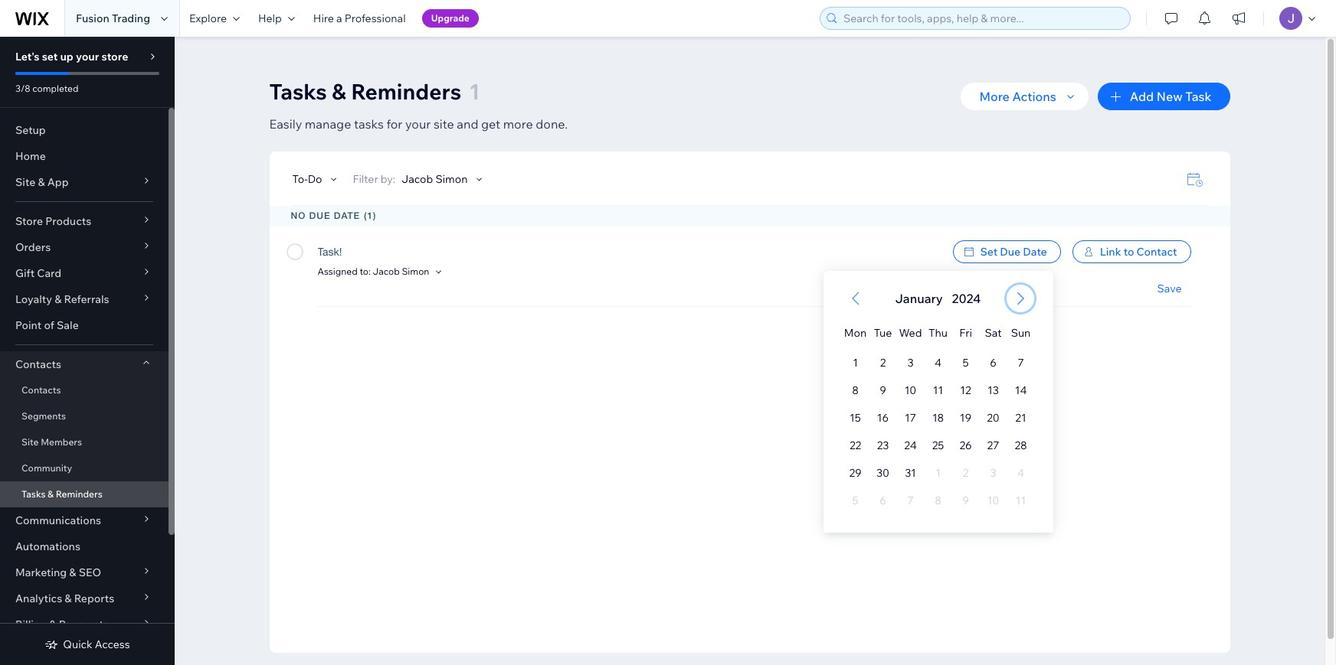 Task type: vqa. For each thing, say whether or not it's contained in the screenshot.
Reminders for Tasks & Reminders
yes



Task type: locate. For each thing, give the bounding box(es) containing it.
1 horizontal spatial jacob
[[402, 172, 433, 186]]

contacts inside popup button
[[15, 358, 61, 372]]

contacts down point of sale on the top
[[15, 358, 61, 372]]

your inside sidebar element
[[76, 50, 99, 64]]

reminders
[[351, 78, 461, 105], [56, 489, 102, 500]]

reminders inside sidebar element
[[56, 489, 102, 500]]

& for analytics & reports
[[65, 592, 72, 606]]

0 vertical spatial your
[[76, 50, 99, 64]]

& up "manage" on the top of page
[[332, 78, 346, 105]]

contacts up the segments
[[21, 385, 61, 396]]

0 horizontal spatial reminders
[[56, 489, 102, 500]]

5 row from the top
[[842, 432, 1035, 460]]

contacts for contacts popup button
[[15, 358, 61, 372]]

assigned to: jacob simon
[[318, 266, 429, 277]]

&
[[332, 78, 346, 105], [38, 175, 45, 189], [54, 293, 62, 306], [48, 489, 54, 500], [69, 566, 76, 580], [65, 592, 72, 606], [49, 618, 56, 632]]

row
[[842, 313, 1035, 349], [842, 349, 1035, 377], [842, 377, 1035, 404], [842, 404, 1035, 432], [842, 432, 1035, 460], [842, 460, 1035, 487], [842, 487, 1035, 515]]

site
[[15, 175, 35, 189], [21, 437, 39, 448]]

to:
[[360, 266, 371, 277]]

0 vertical spatial site
[[15, 175, 35, 189]]

0 vertical spatial tasks
[[269, 78, 327, 105]]

orders
[[15, 241, 51, 254]]

filter by:
[[353, 172, 395, 186]]

3
[[907, 356, 914, 370]]

1 vertical spatial contacts
[[21, 385, 61, 396]]

4
[[935, 356, 941, 370]]

row down the 18
[[842, 432, 1035, 460]]

1 vertical spatial jacob
[[373, 266, 400, 277]]

simon right to:
[[402, 266, 429, 277]]

site for site & app
[[15, 175, 35, 189]]

upgrade button
[[422, 9, 479, 28]]

24
[[904, 439, 917, 453]]

your
[[76, 50, 99, 64], [405, 116, 431, 132]]

row containing 29
[[842, 460, 1035, 487]]

11
[[933, 384, 943, 398]]

row up the 18
[[842, 377, 1035, 404]]

of
[[44, 319, 54, 332]]

row containing 22
[[842, 432, 1035, 460]]

row up 11
[[842, 349, 1035, 377]]

28
[[1015, 439, 1027, 453]]

& left reports
[[65, 592, 72, 606]]

site down home
[[15, 175, 35, 189]]

2 row from the top
[[842, 349, 1035, 377]]

& inside popup button
[[65, 592, 72, 606]]

0 horizontal spatial 1
[[469, 78, 480, 105]]

& for marketing & seo
[[69, 566, 76, 580]]

reminders down community "link"
[[56, 489, 102, 500]]

site
[[433, 116, 454, 132]]

0 vertical spatial reminders
[[351, 78, 461, 105]]

fri
[[959, 326, 972, 340]]

point
[[15, 319, 42, 332]]

jacob simon button
[[402, 172, 486, 186]]

1 horizontal spatial simon
[[435, 172, 468, 186]]

sat
[[985, 326, 1002, 340]]

link to contact button
[[1072, 241, 1191, 264]]

21
[[1015, 411, 1026, 425]]

0 vertical spatial jacob
[[402, 172, 433, 186]]

1 vertical spatial reminders
[[56, 489, 102, 500]]

0 horizontal spatial your
[[76, 50, 99, 64]]

& right "loyalty"
[[54, 293, 62, 306]]

site down the segments
[[21, 437, 39, 448]]

1 up the and
[[469, 78, 480, 105]]

1 horizontal spatial 1
[[853, 356, 858, 370]]

jacob right by:
[[402, 172, 433, 186]]

point of sale
[[15, 319, 79, 332]]

jacob inside "button"
[[373, 266, 400, 277]]

18
[[932, 411, 944, 425]]

1 vertical spatial site
[[21, 437, 39, 448]]

quick
[[63, 638, 92, 652]]

sidebar element
[[0, 37, 175, 666]]

tasks for tasks & reminders
[[21, 489, 46, 500]]

tasks down community
[[21, 489, 46, 500]]

& left the app
[[38, 175, 45, 189]]

simon inside "button"
[[402, 266, 429, 277]]

site for site members
[[21, 437, 39, 448]]

site & app button
[[0, 169, 169, 195]]

reminders for tasks & reminders
[[56, 489, 102, 500]]

due
[[309, 211, 331, 221]]

add new task
[[1130, 89, 1212, 104]]

row containing 15
[[842, 404, 1035, 432]]

grid
[[823, 271, 1053, 533]]

sun
[[1011, 326, 1031, 340]]

alert containing january
[[891, 290, 986, 308]]

Search for tools, apps, help & more... field
[[839, 8, 1125, 29]]

1 vertical spatial simon
[[402, 266, 429, 277]]

referrals
[[64, 293, 109, 306]]

1 vertical spatial your
[[405, 116, 431, 132]]

explore
[[189, 11, 227, 25]]

& down community
[[48, 489, 54, 500]]

get
[[481, 116, 500, 132]]

site inside dropdown button
[[15, 175, 35, 189]]

your right up
[[76, 50, 99, 64]]

filter
[[353, 172, 378, 186]]

& left 'seo'
[[69, 566, 76, 580]]

1 vertical spatial 1
[[853, 356, 858, 370]]

marketing & seo button
[[0, 560, 169, 586]]

15
[[850, 411, 861, 425]]

more actions
[[979, 89, 1056, 104]]

& right billing
[[49, 618, 56, 632]]

january
[[895, 291, 943, 306]]

10
[[904, 384, 916, 398]]

alert
[[891, 290, 986, 308]]

0 horizontal spatial jacob
[[373, 266, 400, 277]]

0 horizontal spatial simon
[[402, 266, 429, 277]]

13
[[988, 384, 999, 398]]

reminders up for
[[351, 78, 461, 105]]

25
[[932, 439, 944, 453]]

save button
[[1157, 282, 1182, 296]]

due
[[1000, 245, 1021, 259]]

0 vertical spatial 1
[[469, 78, 480, 105]]

payments
[[59, 618, 109, 632]]

fusion
[[76, 11, 109, 25]]

0 vertical spatial simon
[[435, 172, 468, 186]]

actions
[[1012, 89, 1056, 104]]

& for billing & payments
[[49, 618, 56, 632]]

0 horizontal spatial tasks
[[21, 489, 46, 500]]

tasks inside sidebar element
[[21, 489, 46, 500]]

tasks for tasks & reminders 1
[[269, 78, 327, 105]]

setup link
[[0, 117, 169, 143]]

your right for
[[405, 116, 431, 132]]

7
[[1018, 356, 1024, 370]]

site members link
[[0, 430, 169, 456]]

1 left 2
[[853, 356, 858, 370]]

row down 31
[[842, 487, 1035, 515]]

automations link
[[0, 534, 169, 560]]

tasks up easily
[[269, 78, 327, 105]]

& inside dropdown button
[[49, 618, 56, 632]]

row group containing 1
[[823, 349, 1053, 533]]

5
[[963, 356, 969, 370]]

0 vertical spatial contacts
[[15, 358, 61, 372]]

alert inside grid
[[891, 290, 986, 308]]

to-do button
[[292, 172, 340, 186]]

easily manage tasks for your site and get more done.
[[269, 116, 568, 132]]

1 vertical spatial tasks
[[21, 489, 46, 500]]

store products button
[[0, 208, 169, 234]]

card
[[37, 267, 61, 280]]

loyalty
[[15, 293, 52, 306]]

store
[[101, 50, 128, 64]]

more actions button
[[961, 83, 1088, 110]]

row group
[[823, 349, 1053, 533]]

simon down the site
[[435, 172, 468, 186]]

row down 25
[[842, 460, 1035, 487]]

let's set up your store
[[15, 50, 128, 64]]

3 row from the top
[[842, 377, 1035, 404]]

row up 25
[[842, 404, 1035, 432]]

access
[[95, 638, 130, 652]]

1 row from the top
[[842, 313, 1035, 349]]

6 row from the top
[[842, 460, 1035, 487]]

contact
[[1136, 245, 1177, 259]]

1 horizontal spatial reminders
[[351, 78, 461, 105]]

thu
[[929, 326, 948, 340]]

row up the 4
[[842, 313, 1035, 349]]

quick access button
[[45, 638, 130, 652]]

4 row from the top
[[842, 404, 1035, 432]]

17
[[905, 411, 916, 425]]

mon tue wed thu
[[844, 326, 948, 340]]

help
[[258, 11, 282, 25]]

31
[[905, 467, 916, 480]]

no
[[291, 211, 306, 221]]

jacob right to:
[[373, 266, 400, 277]]

1 horizontal spatial tasks
[[269, 78, 327, 105]]

contacts for contacts link
[[21, 385, 61, 396]]

contacts
[[15, 358, 61, 372], [21, 385, 61, 396]]



Task type: describe. For each thing, give the bounding box(es) containing it.
a
[[336, 11, 342, 25]]

1 horizontal spatial your
[[405, 116, 431, 132]]

completed
[[32, 83, 78, 94]]

tasks
[[354, 116, 384, 132]]

marketing
[[15, 566, 67, 580]]

Write your task here and press enter to add. text field
[[318, 241, 941, 268]]

2024
[[952, 291, 981, 306]]

row containing 1
[[842, 349, 1035, 377]]

easily
[[269, 116, 302, 132]]

automations
[[15, 540, 80, 554]]

analytics
[[15, 592, 62, 606]]

home link
[[0, 143, 169, 169]]

sale
[[57, 319, 79, 332]]

manage
[[305, 116, 351, 132]]

date
[[334, 211, 360, 221]]

help button
[[249, 0, 304, 37]]

hire
[[313, 11, 334, 25]]

mon
[[844, 326, 867, 340]]

community
[[21, 463, 72, 474]]

upgrade
[[431, 12, 469, 24]]

tasks & reminders link
[[0, 482, 169, 508]]

community link
[[0, 456, 169, 482]]

gift card button
[[0, 260, 169, 287]]

more
[[979, 89, 1010, 104]]

gift card
[[15, 267, 61, 280]]

tue
[[874, 326, 892, 340]]

trading
[[112, 11, 150, 25]]

fusion trading
[[76, 11, 150, 25]]

products
[[45, 214, 91, 228]]

home
[[15, 149, 46, 163]]

12
[[960, 384, 971, 398]]

loyalty & referrals button
[[0, 287, 169, 313]]

(1)
[[364, 211, 376, 221]]

more
[[503, 116, 533, 132]]

communications button
[[0, 508, 169, 534]]

link to contact
[[1100, 245, 1177, 259]]

22
[[849, 439, 861, 453]]

19
[[960, 411, 971, 425]]

jacob simon
[[402, 172, 468, 186]]

segments link
[[0, 404, 169, 430]]

assigned to: jacob simon button
[[318, 265, 445, 279]]

hire a professional link
[[304, 0, 415, 37]]

6
[[990, 356, 996, 370]]

contacts link
[[0, 378, 169, 404]]

task
[[1185, 89, 1212, 104]]

2
[[880, 356, 886, 370]]

20
[[987, 411, 1000, 425]]

billing & payments button
[[0, 612, 169, 638]]

reminders for tasks & reminders 1
[[351, 78, 461, 105]]

& for tasks & reminders 1
[[332, 78, 346, 105]]

no due date (1)
[[291, 211, 376, 221]]

for
[[386, 116, 402, 132]]

by:
[[381, 172, 395, 186]]

site & app
[[15, 175, 69, 189]]

23
[[877, 439, 889, 453]]

marketing & seo
[[15, 566, 101, 580]]

30
[[876, 467, 889, 480]]

row containing 8
[[842, 377, 1035, 404]]

done.
[[536, 116, 568, 132]]

hire a professional
[[313, 11, 406, 25]]

do
[[308, 172, 322, 186]]

16
[[877, 411, 889, 425]]

contacts button
[[0, 352, 169, 378]]

grid containing january
[[823, 271, 1053, 533]]

& for site & app
[[38, 175, 45, 189]]

set
[[42, 50, 58, 64]]

14
[[1015, 384, 1027, 398]]

row containing mon
[[842, 313, 1035, 349]]

29
[[849, 467, 861, 480]]

7 row from the top
[[842, 487, 1035, 515]]

tasks & reminders 1
[[269, 78, 480, 105]]

quick access
[[63, 638, 130, 652]]

1 inside row group
[[853, 356, 858, 370]]

add new task button
[[1098, 83, 1230, 110]]

let's
[[15, 50, 40, 64]]

billing & payments
[[15, 618, 109, 632]]

store
[[15, 214, 43, 228]]

members
[[41, 437, 82, 448]]

set
[[980, 245, 997, 259]]

9
[[880, 384, 886, 398]]

segments
[[21, 411, 66, 422]]

analytics & reports button
[[0, 586, 169, 612]]

and
[[457, 116, 478, 132]]

point of sale link
[[0, 313, 169, 339]]

& for loyalty & referrals
[[54, 293, 62, 306]]

& for tasks & reminders
[[48, 489, 54, 500]]

8
[[852, 384, 859, 398]]



